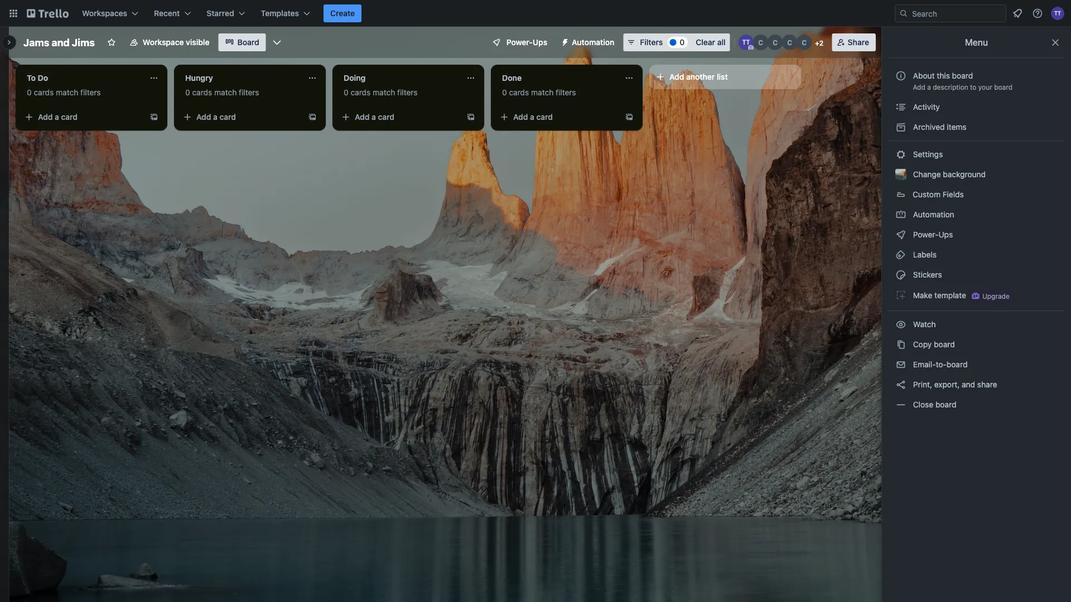 Task type: describe. For each thing, give the bounding box(es) containing it.
back to home image
[[27, 4, 69, 22]]

email-to-board
[[911, 360, 968, 369]]

1 vertical spatial and
[[962, 380, 975, 389]]

print, export, and share link
[[889, 376, 1064, 394]]

templates button
[[254, 4, 317, 22]]

automation button
[[556, 33, 621, 51]]

about
[[913, 71, 935, 80]]

description
[[933, 83, 968, 91]]

0 for done
[[502, 88, 507, 97]]

card for hungry
[[220, 112, 236, 122]]

labels link
[[889, 246, 1064, 264]]

add for doing
[[355, 112, 370, 122]]

workspace
[[143, 38, 184, 47]]

a for to do
[[55, 112, 59, 122]]

create from template… image for done
[[625, 113, 634, 122]]

workspaces button
[[75, 4, 145, 22]]

0 cards match filters for to do
[[27, 88, 101, 97]]

0 for doing
[[344, 88, 349, 97]]

chestercheeetah (chestercheeetah) image
[[753, 35, 769, 50]]

hungry
[[185, 73, 213, 83]]

filters for done
[[556, 88, 576, 97]]

automation link
[[889, 206, 1064, 224]]

sm image for print, export, and share
[[895, 379, 907, 391]]

board link
[[218, 33, 266, 51]]

settings
[[911, 150, 943, 159]]

filters for hungry
[[239, 88, 259, 97]]

sm image for power-ups
[[895, 229, 907, 240]]

Board name text field
[[18, 33, 100, 51]]

automation inside automation link
[[911, 210, 954, 219]]

power-ups inside button
[[507, 38, 547, 47]]

2
[[819, 39, 824, 47]]

+
[[815, 39, 819, 47]]

custom fields button
[[889, 186, 1064, 204]]

sm image for automation
[[895, 209, 907, 220]]

this
[[937, 71, 950, 80]]

board right your
[[994, 83, 1013, 91]]

add a card button for hungry
[[179, 108, 303, 126]]

0 cards match filters for hungry
[[185, 88, 259, 97]]

clear
[[696, 38, 715, 47]]

share button
[[832, 33, 876, 51]]

add a card button for doing
[[337, 108, 462, 126]]

make
[[913, 291, 932, 300]]

all
[[717, 38, 726, 47]]

1 vertical spatial power-ups
[[911, 230, 955, 239]]

sm image for close board
[[895, 399, 907, 411]]

card for doing
[[378, 112, 394, 122]]

To Do text field
[[20, 69, 143, 87]]

board
[[237, 38, 259, 47]]

activity link
[[889, 98, 1064, 116]]

starred
[[207, 9, 234, 18]]

to-
[[936, 360, 947, 369]]

2 c button from the left
[[767, 35, 783, 50]]

automation inside automation button
[[572, 38, 614, 47]]

to
[[27, 73, 36, 83]]

filters
[[640, 38, 663, 47]]

Search field
[[908, 5, 1006, 22]]

match for hungry
[[214, 88, 237, 97]]

sm image for watch
[[895, 319, 907, 330]]

archived items
[[911, 122, 967, 132]]

power-ups link
[[889, 226, 1064, 244]]

filters for to do
[[80, 88, 101, 97]]

export,
[[934, 380, 960, 389]]

cards for to do
[[34, 88, 54, 97]]

starred button
[[200, 4, 252, 22]]

archived
[[913, 122, 945, 132]]

templates
[[261, 9, 299, 18]]

clear all button
[[691, 33, 730, 51]]

list
[[717, 72, 728, 81]]

menu
[[965, 37, 988, 48]]

share
[[848, 38, 869, 47]]

close
[[913, 400, 933, 409]]

filters for doing
[[397, 88, 418, 97]]

cards for doing
[[351, 88, 371, 97]]

and inside 'board name' text field
[[52, 36, 70, 48]]

visible
[[186, 38, 210, 47]]

match for doing
[[373, 88, 395, 97]]

jams
[[23, 36, 49, 48]]

print, export, and share
[[911, 380, 997, 389]]

jims
[[72, 36, 95, 48]]

this member is an admin of this board. image
[[749, 45, 754, 50]]

sm image for settings
[[895, 149, 907, 160]]

done
[[502, 73, 522, 83]]

c for christinaovera9 (christinaovera9) "image"
[[773, 38, 778, 46]]

switch to… image
[[8, 8, 19, 19]]

c for connorobrien324 (connorobrien324) image
[[802, 38, 807, 46]]

close board
[[911, 400, 957, 409]]

add a card for hungry
[[196, 112, 236, 122]]

3 c button from the left
[[782, 35, 798, 50]]

power- inside button
[[507, 38, 533, 47]]

christinaovera9 (christinaovera9) image
[[767, 35, 783, 50]]

cards for done
[[509, 88, 529, 97]]

custom fields
[[913, 190, 964, 199]]

upgrade button
[[969, 290, 1012, 303]]

create from template… image for doing
[[466, 113, 475, 122]]

archived items link
[[889, 118, 1064, 136]]

match for to do
[[56, 88, 78, 97]]

recent button
[[147, 4, 198, 22]]

share
[[977, 380, 997, 389]]

print,
[[913, 380, 932, 389]]

sm image for stickers
[[895, 269, 907, 281]]

primary element
[[0, 0, 1071, 27]]

email-
[[913, 360, 936, 369]]



Task type: vqa. For each thing, say whether or not it's contained in the screenshot.
the bottommost Greg Robinson (gregrobinson96) Image
no



Task type: locate. For each thing, give the bounding box(es) containing it.
c left +
[[802, 38, 807, 46]]

0 cards match filters
[[27, 88, 101, 97], [185, 88, 259, 97], [344, 88, 418, 97], [502, 88, 576, 97]]

0 vertical spatial power-ups
[[507, 38, 547, 47]]

automation up done text field
[[572, 38, 614, 47]]

3 filters from the left
[[397, 88, 418, 97]]

1 c from the left
[[758, 38, 763, 46]]

3 add a card from the left
[[355, 112, 394, 122]]

sm image inside copy board link
[[895, 339, 907, 350]]

copy
[[913, 340, 932, 349]]

add a card button for to do
[[20, 108, 145, 126]]

2 create from template… image from the left
[[625, 113, 634, 122]]

terry turtle (terryturtle) image
[[738, 35, 754, 50]]

workspace visible
[[143, 38, 210, 47]]

a down to do text field
[[55, 112, 59, 122]]

4 sm image from the top
[[895, 339, 907, 350]]

add a card button
[[20, 108, 145, 126], [179, 108, 303, 126], [337, 108, 462, 126], [495, 108, 620, 126]]

a for done
[[530, 112, 534, 122]]

2 sm image from the top
[[895, 249, 907, 261]]

automation down custom fields
[[911, 210, 954, 219]]

terry turtle (terryturtle) image
[[1051, 7, 1064, 20]]

power- up labels
[[913, 230, 939, 239]]

1 sm image from the top
[[895, 209, 907, 220]]

1 card from the left
[[61, 112, 78, 122]]

match for done
[[531, 88, 554, 97]]

sm image inside power-ups link
[[895, 229, 907, 240]]

0 down hungry
[[185, 88, 190, 97]]

create from template… image for hungry
[[308, 113, 317, 122]]

card down done text field
[[536, 112, 553, 122]]

0 vertical spatial and
[[52, 36, 70, 48]]

add a card button for done
[[495, 108, 620, 126]]

copy board link
[[889, 336, 1064, 354]]

power-ups
[[507, 38, 547, 47], [911, 230, 955, 239]]

0
[[680, 38, 685, 47], [27, 88, 32, 97], [185, 88, 190, 97], [344, 88, 349, 97], [502, 88, 507, 97]]

3 add a card button from the left
[[337, 108, 462, 126]]

sm image
[[895, 209, 907, 220], [895, 249, 907, 261], [895, 269, 907, 281], [895, 339, 907, 350], [895, 399, 907, 411]]

add down 'doing'
[[355, 112, 370, 122]]

search image
[[899, 9, 908, 18]]

5 sm image from the top
[[895, 399, 907, 411]]

card down to do text field
[[61, 112, 78, 122]]

1 vertical spatial ups
[[939, 230, 953, 239]]

c right chestercheeetah (chestercheeetah) image
[[773, 38, 778, 46]]

star or unstar board image
[[107, 38, 116, 47]]

add left another
[[669, 72, 684, 81]]

add a card
[[38, 112, 78, 122], [196, 112, 236, 122], [355, 112, 394, 122], [513, 112, 553, 122]]

board up the to-
[[934, 340, 955, 349]]

and
[[52, 36, 70, 48], [962, 380, 975, 389]]

2 filters from the left
[[239, 88, 259, 97]]

add a card down the "done" on the top left of the page
[[513, 112, 553, 122]]

sm image for make template
[[895, 290, 907, 301]]

0 horizontal spatial ups
[[533, 38, 547, 47]]

cards down do at the left top
[[34, 88, 54, 97]]

card for done
[[536, 112, 553, 122]]

sm image inside "settings" link
[[895, 149, 907, 160]]

to do
[[27, 73, 48, 83]]

1 horizontal spatial create from template… image
[[466, 113, 475, 122]]

filters down done text field
[[556, 88, 576, 97]]

0 vertical spatial automation
[[572, 38, 614, 47]]

add down do at the left top
[[38, 112, 53, 122]]

match down 'hungry' 'text field'
[[214, 88, 237, 97]]

0 cards match filters for done
[[502, 88, 576, 97]]

add a card button down 'hungry' 'text field'
[[179, 108, 303, 126]]

4 cards from the left
[[509, 88, 529, 97]]

ups down automation link
[[939, 230, 953, 239]]

c
[[758, 38, 763, 46], [773, 38, 778, 46], [787, 38, 792, 46], [802, 38, 807, 46]]

cards down the "done" on the top left of the page
[[509, 88, 529, 97]]

sm image inside archived items link
[[895, 122, 907, 133]]

0 left "clear"
[[680, 38, 685, 47]]

copy board
[[911, 340, 955, 349]]

1 create from template… image from the left
[[150, 113, 158, 122]]

power-ups button
[[484, 33, 554, 51]]

items
[[947, 122, 967, 132]]

cards for hungry
[[192, 88, 212, 97]]

add for done
[[513, 112, 528, 122]]

add a card down do at the left top
[[38, 112, 78, 122]]

0 down to
[[27, 88, 32, 97]]

2 add a card from the left
[[196, 112, 236, 122]]

add a card for done
[[513, 112, 553, 122]]

open information menu image
[[1032, 8, 1043, 19]]

4 add a card button from the left
[[495, 108, 620, 126]]

c button
[[753, 35, 769, 50], [767, 35, 783, 50], [782, 35, 798, 50], [796, 35, 812, 50]]

add a card button down done text field
[[495, 108, 620, 126]]

jams and jims
[[23, 36, 95, 48]]

c right the this member is an admin of this board. icon
[[758, 38, 763, 46]]

doing
[[344, 73, 366, 83]]

card down 'hungry' 'text field'
[[220, 112, 236, 122]]

2 add a card button from the left
[[179, 108, 303, 126]]

about this board add a description to your board
[[913, 71, 1013, 91]]

sm image
[[556, 33, 572, 49], [895, 102, 907, 113], [895, 122, 907, 133], [895, 149, 907, 160], [895, 229, 907, 240], [895, 290, 907, 301], [895, 319, 907, 330], [895, 359, 907, 370], [895, 379, 907, 391]]

add
[[669, 72, 684, 81], [913, 83, 925, 91], [38, 112, 53, 122], [196, 112, 211, 122], [355, 112, 370, 122], [513, 112, 528, 122]]

sm image inside automation button
[[556, 33, 572, 49]]

2 cards from the left
[[192, 88, 212, 97]]

2 create from template… image from the left
[[466, 113, 475, 122]]

4 c button from the left
[[796, 35, 812, 50]]

power-
[[507, 38, 533, 47], [913, 230, 939, 239]]

1 vertical spatial automation
[[911, 210, 954, 219]]

clear all
[[696, 38, 726, 47]]

add another list button
[[649, 65, 801, 89]]

to
[[970, 83, 977, 91]]

workspaces
[[82, 9, 127, 18]]

Doing text field
[[337, 69, 460, 87]]

card down doing 'text field'
[[378, 112, 394, 122]]

3 cards from the left
[[351, 88, 371, 97]]

0 down the "done" on the top left of the page
[[502, 88, 507, 97]]

2 match from the left
[[214, 88, 237, 97]]

cards
[[34, 88, 54, 97], [192, 88, 212, 97], [351, 88, 371, 97], [509, 88, 529, 97]]

3 match from the left
[[373, 88, 395, 97]]

3 sm image from the top
[[895, 269, 907, 281]]

4 card from the left
[[536, 112, 553, 122]]

c inside connorobrien324 (connorobrien324) image
[[802, 38, 807, 46]]

0 horizontal spatial automation
[[572, 38, 614, 47]]

fields
[[943, 190, 964, 199]]

do
[[38, 73, 48, 83]]

0 horizontal spatial create from template… image
[[150, 113, 158, 122]]

upgrade
[[982, 292, 1010, 300]]

settings link
[[889, 146, 1064, 163]]

0 for hungry
[[185, 88, 190, 97]]

0 for to do
[[27, 88, 32, 97]]

add inside 'button'
[[669, 72, 684, 81]]

a inside about this board add a description to your board
[[927, 83, 931, 91]]

Hungry text field
[[179, 69, 301, 87]]

board inside "link"
[[947, 360, 968, 369]]

0 cards match filters for doing
[[344, 88, 418, 97]]

match
[[56, 88, 78, 97], [214, 88, 237, 97], [373, 88, 395, 97], [531, 88, 554, 97]]

and left jims
[[52, 36, 70, 48]]

sm image for archived items
[[895, 122, 907, 133]]

sm image inside labels link
[[895, 249, 907, 261]]

automation
[[572, 38, 614, 47], [911, 210, 954, 219]]

1 filters from the left
[[80, 88, 101, 97]]

change background
[[911, 170, 986, 179]]

a down doing 'text field'
[[372, 112, 376, 122]]

workspace visible button
[[123, 33, 216, 51]]

sm image inside print, export, and share link
[[895, 379, 907, 391]]

1 match from the left
[[56, 88, 78, 97]]

clarkrunnerman (clarkrunnerman) image
[[782, 35, 798, 50]]

card for to do
[[61, 112, 78, 122]]

a
[[927, 83, 931, 91], [55, 112, 59, 122], [213, 112, 218, 122], [372, 112, 376, 122], [530, 112, 534, 122]]

filters down 'hungry' 'text field'
[[239, 88, 259, 97]]

stickers link
[[889, 266, 1064, 284]]

a for doing
[[372, 112, 376, 122]]

1 horizontal spatial ups
[[939, 230, 953, 239]]

add a card down hungry
[[196, 112, 236, 122]]

3 card from the left
[[378, 112, 394, 122]]

change
[[913, 170, 941, 179]]

add a card button down doing 'text field'
[[337, 108, 462, 126]]

0 cards match filters down done text field
[[502, 88, 576, 97]]

0 horizontal spatial create from template… image
[[308, 113, 317, 122]]

c inside chestercheeetah (chestercheeetah) image
[[758, 38, 763, 46]]

another
[[686, 72, 715, 81]]

watch link
[[889, 316, 1064, 334]]

background
[[943, 170, 986, 179]]

c for clarkrunnerman (clarkrunnerman) image
[[787, 38, 792, 46]]

+ 2
[[815, 39, 824, 47]]

1 cards from the left
[[34, 88, 54, 97]]

board up print, export, and share
[[947, 360, 968, 369]]

c inside christinaovera9 (christinaovera9) "image"
[[773, 38, 778, 46]]

match down to do text field
[[56, 88, 78, 97]]

0 vertical spatial power-
[[507, 38, 533, 47]]

card
[[61, 112, 78, 122], [220, 112, 236, 122], [378, 112, 394, 122], [536, 112, 553, 122]]

4 add a card from the left
[[513, 112, 553, 122]]

activity
[[911, 102, 940, 112]]

add a card for doing
[[355, 112, 394, 122]]

add a card down 'doing'
[[355, 112, 394, 122]]

sm image inside stickers link
[[895, 269, 907, 281]]

add another list
[[669, 72, 728, 81]]

add for hungry
[[196, 112, 211, 122]]

board up to
[[952, 71, 973, 80]]

custom
[[913, 190, 941, 199]]

4 0 cards match filters from the left
[[502, 88, 576, 97]]

0 cards match filters down doing 'text field'
[[344, 88, 418, 97]]

3 0 cards match filters from the left
[[344, 88, 418, 97]]

power-ups down 'primary' element
[[507, 38, 547, 47]]

template
[[935, 291, 966, 300]]

change background link
[[889, 166, 1064, 184]]

create from template… image
[[150, 113, 158, 122], [466, 113, 475, 122]]

power-ups up labels
[[911, 230, 955, 239]]

email-to-board link
[[889, 356, 1064, 374]]

sm image for labels
[[895, 249, 907, 261]]

ups inside button
[[533, 38, 547, 47]]

1 vertical spatial power-
[[913, 230, 939, 239]]

add a card button down to do text field
[[20, 108, 145, 126]]

Done text field
[[495, 69, 618, 87]]

recent
[[154, 9, 180, 18]]

c for chestercheeetah (chestercheeetah) image
[[758, 38, 763, 46]]

ups down 'primary' element
[[533, 38, 547, 47]]

customize views image
[[272, 37, 283, 48]]

close board link
[[889, 396, 1064, 414]]

sm image for copy board
[[895, 339, 907, 350]]

add down hungry
[[196, 112, 211, 122]]

match down doing 'text field'
[[373, 88, 395, 97]]

1 add a card from the left
[[38, 112, 78, 122]]

sm image inside close board link
[[895, 399, 907, 411]]

0 vertical spatial ups
[[533, 38, 547, 47]]

sm image for email-to-board
[[895, 359, 907, 370]]

1 horizontal spatial create from template… image
[[625, 113, 634, 122]]

0 horizontal spatial power-ups
[[507, 38, 547, 47]]

create from template… image for to do
[[150, 113, 158, 122]]

c inside clarkrunnerman (clarkrunnerman) image
[[787, 38, 792, 46]]

2 c from the left
[[773, 38, 778, 46]]

4 c from the left
[[802, 38, 807, 46]]

a down about
[[927, 83, 931, 91]]

1 horizontal spatial power-ups
[[911, 230, 955, 239]]

0 horizontal spatial power-
[[507, 38, 533, 47]]

filters down to do text field
[[80, 88, 101, 97]]

board
[[952, 71, 973, 80], [994, 83, 1013, 91], [934, 340, 955, 349], [947, 360, 968, 369], [936, 400, 957, 409]]

sm image inside watch link
[[895, 319, 907, 330]]

1 horizontal spatial power-
[[913, 230, 939, 239]]

connorobrien324 (connorobrien324) image
[[796, 35, 812, 50]]

create button
[[324, 4, 362, 22]]

0 cards match filters down to do text field
[[27, 88, 101, 97]]

0 cards match filters down 'hungry' 'text field'
[[185, 88, 259, 97]]

your
[[978, 83, 992, 91]]

ups
[[533, 38, 547, 47], [939, 230, 953, 239]]

make template
[[911, 291, 966, 300]]

cards down 'doing'
[[351, 88, 371, 97]]

0 down 'doing'
[[344, 88, 349, 97]]

sm image inside activity link
[[895, 102, 907, 113]]

create from template… image
[[308, 113, 317, 122], [625, 113, 634, 122]]

sm image inside email-to-board "link"
[[895, 359, 907, 370]]

and left share
[[962, 380, 975, 389]]

1 horizontal spatial and
[[962, 380, 975, 389]]

4 match from the left
[[531, 88, 554, 97]]

1 c button from the left
[[753, 35, 769, 50]]

sm image for activity
[[895, 102, 907, 113]]

filters down doing 'text field'
[[397, 88, 418, 97]]

1 create from template… image from the left
[[308, 113, 317, 122]]

add a card for to do
[[38, 112, 78, 122]]

1 horizontal spatial automation
[[911, 210, 954, 219]]

a down done text field
[[530, 112, 534, 122]]

power- down 'primary' element
[[507, 38, 533, 47]]

1 add a card button from the left
[[20, 108, 145, 126]]

3 c from the left
[[787, 38, 792, 46]]

watch
[[911, 320, 938, 329]]

4 filters from the left
[[556, 88, 576, 97]]

add for to do
[[38, 112, 53, 122]]

board down export, in the right bottom of the page
[[936, 400, 957, 409]]

stickers
[[911, 270, 942, 280]]

0 notifications image
[[1011, 7, 1024, 20]]

2 0 cards match filters from the left
[[185, 88, 259, 97]]

match down done text field
[[531, 88, 554, 97]]

0 horizontal spatial and
[[52, 36, 70, 48]]

create
[[330, 9, 355, 18]]

a down 'hungry' 'text field'
[[213, 112, 218, 122]]

add down the "done" on the top left of the page
[[513, 112, 528, 122]]

cards down hungry
[[192, 88, 212, 97]]

a for hungry
[[213, 112, 218, 122]]

sm image inside automation link
[[895, 209, 907, 220]]

add down about
[[913, 83, 925, 91]]

labels
[[911, 250, 937, 259]]

add inside about this board add a description to your board
[[913, 83, 925, 91]]

1 0 cards match filters from the left
[[27, 88, 101, 97]]

c right christinaovera9 (christinaovera9) "image"
[[787, 38, 792, 46]]

2 card from the left
[[220, 112, 236, 122]]



